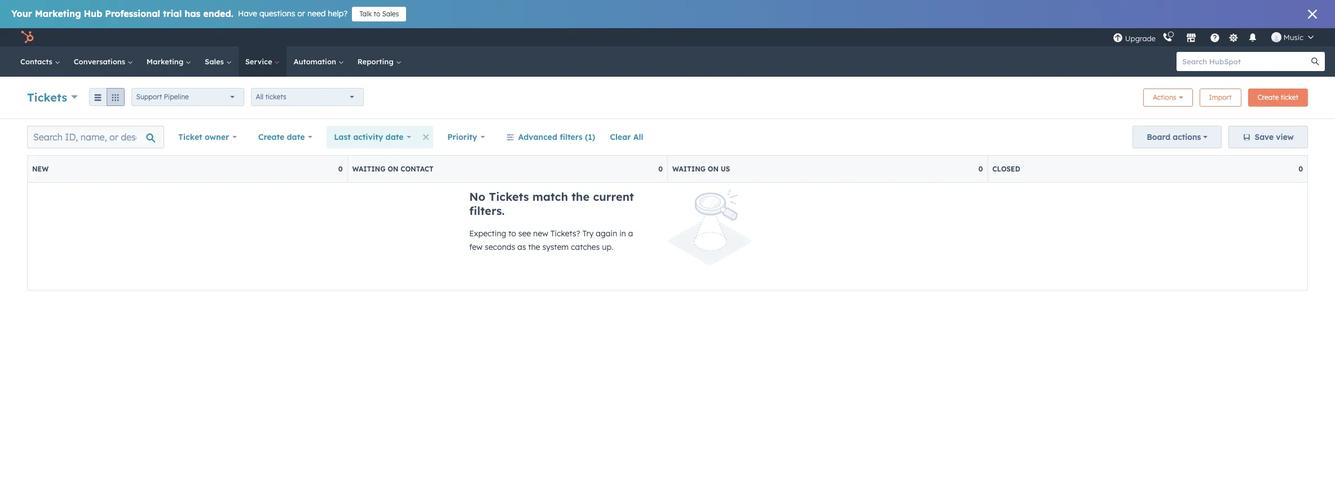 Task type: locate. For each thing, give the bounding box(es) containing it.
date
[[287, 132, 305, 142], [386, 132, 404, 142]]

0 vertical spatial sales
[[382, 10, 399, 18]]

tickets down contacts link
[[27, 90, 67, 104]]

1 horizontal spatial on
[[708, 165, 719, 173]]

create down the all tickets at the left of the page
[[258, 132, 285, 142]]

marketing link
[[140, 46, 198, 77]]

ticket
[[178, 132, 202, 142]]

2 waiting from the left
[[673, 165, 706, 173]]

notifications image
[[1248, 33, 1258, 43]]

see
[[519, 229, 531, 239]]

new
[[32, 165, 49, 173]]

1 vertical spatial tickets
[[489, 190, 529, 204]]

1 horizontal spatial sales
[[382, 10, 399, 18]]

create left ticket
[[1258, 93, 1280, 102]]

0 horizontal spatial waiting
[[352, 165, 386, 173]]

to
[[374, 10, 380, 18], [509, 229, 516, 239]]

1 horizontal spatial the
[[572, 190, 590, 204]]

3 0 from the left
[[979, 165, 983, 173]]

all
[[256, 93, 264, 101], [634, 132, 644, 142]]

conversations
[[74, 57, 127, 66]]

create inside popup button
[[258, 132, 285, 142]]

talk to sales
[[360, 10, 399, 18]]

0 horizontal spatial on
[[388, 165, 399, 173]]

1 waiting from the left
[[352, 165, 386, 173]]

board
[[1147, 132, 1171, 142]]

sales
[[382, 10, 399, 18], [205, 57, 226, 66]]

no tickets match the current filters.
[[470, 190, 634, 218]]

date down all tickets popup button
[[287, 132, 305, 142]]

tickets?
[[551, 229, 581, 239]]

all tickets button
[[251, 88, 364, 106]]

menu
[[1112, 28, 1322, 46]]

create ticket
[[1258, 93, 1299, 102]]

support pipeline button
[[131, 88, 244, 106]]

1 vertical spatial sales
[[205, 57, 226, 66]]

sales right talk at left
[[382, 10, 399, 18]]

all right clear
[[634, 132, 644, 142]]

0 horizontal spatial tickets
[[27, 90, 67, 104]]

1 vertical spatial to
[[509, 229, 516, 239]]

1 vertical spatial marketing
[[147, 57, 186, 66]]

to inside the talk to sales button
[[374, 10, 380, 18]]

marketplaces image
[[1187, 33, 1197, 43]]

create for create date
[[258, 132, 285, 142]]

1 horizontal spatial tickets
[[489, 190, 529, 204]]

0 for new
[[338, 165, 343, 173]]

actions button
[[1144, 89, 1193, 107]]

1 horizontal spatial create
[[1258, 93, 1280, 102]]

1 horizontal spatial waiting
[[673, 165, 706, 173]]

2 0 from the left
[[659, 165, 663, 173]]

1 horizontal spatial to
[[509, 229, 516, 239]]

0 for closed
[[1299, 165, 1304, 173]]

marketing
[[35, 8, 81, 19], [147, 57, 186, 66]]

create date button
[[251, 126, 320, 148]]

the right match
[[572, 190, 590, 204]]

conversations link
[[67, 46, 140, 77]]

0 vertical spatial to
[[374, 10, 380, 18]]

priority button
[[440, 126, 493, 148]]

activity
[[353, 132, 383, 142]]

waiting
[[352, 165, 386, 173], [673, 165, 706, 173]]

1 date from the left
[[287, 132, 305, 142]]

2 on from the left
[[708, 165, 719, 173]]

0 horizontal spatial create
[[258, 132, 285, 142]]

date right 'activity'
[[386, 132, 404, 142]]

all left the tickets
[[256, 93, 264, 101]]

0 vertical spatial create
[[1258, 93, 1280, 102]]

1 vertical spatial the
[[529, 242, 540, 252]]

to left see
[[509, 229, 516, 239]]

last
[[334, 132, 351, 142]]

0 vertical spatial tickets
[[27, 90, 67, 104]]

calling icon image
[[1163, 33, 1173, 43]]

sales left service
[[205, 57, 226, 66]]

catches
[[571, 242, 600, 252]]

again
[[596, 229, 618, 239]]

tickets
[[27, 90, 67, 104], [489, 190, 529, 204]]

service link
[[239, 46, 287, 77]]

current
[[593, 190, 634, 204]]

on left us
[[708, 165, 719, 173]]

0 left waiting on us
[[659, 165, 663, 173]]

advanced filters (1)
[[518, 132, 596, 142]]

import button
[[1200, 89, 1242, 107]]

tickets banner
[[27, 85, 1309, 107]]

waiting for waiting on contact
[[352, 165, 386, 173]]

1 horizontal spatial date
[[386, 132, 404, 142]]

0
[[338, 165, 343, 173], [659, 165, 663, 173], [979, 165, 983, 173], [1299, 165, 1304, 173]]

to right talk at left
[[374, 10, 380, 18]]

marketing left hub
[[35, 8, 81, 19]]

create ticket button
[[1249, 89, 1309, 107]]

greg robinson image
[[1272, 32, 1282, 42]]

owner
[[205, 132, 229, 142]]

on left contact
[[388, 165, 399, 173]]

0 horizontal spatial marketing
[[35, 8, 81, 19]]

waiting on us
[[673, 165, 730, 173]]

tickets
[[265, 93, 286, 101]]

0 vertical spatial all
[[256, 93, 264, 101]]

0 horizontal spatial to
[[374, 10, 380, 18]]

tickets right no
[[489, 190, 529, 204]]

ticket owner button
[[171, 126, 244, 148]]

filters.
[[470, 204, 505, 218]]

a
[[629, 229, 633, 239]]

your
[[11, 8, 32, 19]]

on
[[388, 165, 399, 173], [708, 165, 719, 173]]

create
[[1258, 93, 1280, 102], [258, 132, 285, 142]]

tickets inside popup button
[[27, 90, 67, 104]]

0 vertical spatial the
[[572, 190, 590, 204]]

Search ID, name, or description search field
[[27, 126, 164, 148]]

0 down last
[[338, 165, 343, 173]]

create inside create ticket button
[[1258, 93, 1280, 102]]

service
[[245, 57, 275, 66]]

advanced
[[518, 132, 558, 142]]

1 vertical spatial create
[[258, 132, 285, 142]]

settings link
[[1227, 31, 1241, 43]]

1 vertical spatial all
[[634, 132, 644, 142]]

group
[[89, 88, 124, 106]]

0 vertical spatial marketing
[[35, 8, 81, 19]]

reporting
[[358, 57, 396, 66]]

waiting left us
[[673, 165, 706, 173]]

waiting down last activity date
[[352, 165, 386, 173]]

save
[[1255, 132, 1274, 142]]

help image
[[1210, 33, 1221, 43]]

the
[[572, 190, 590, 204], [529, 242, 540, 252]]

1 0 from the left
[[338, 165, 343, 173]]

marketing up support pipeline
[[147, 57, 186, 66]]

support pipeline
[[136, 93, 189, 101]]

contact
[[401, 165, 434, 173]]

to for talk
[[374, 10, 380, 18]]

(1)
[[585, 132, 596, 142]]

0 horizontal spatial all
[[256, 93, 264, 101]]

to inside expecting to see new tickets? try again in a few seconds as the system catches up.
[[509, 229, 516, 239]]

ticket
[[1281, 93, 1299, 102]]

automation link
[[287, 46, 351, 77]]

the right the as
[[529, 242, 540, 252]]

or
[[298, 8, 305, 19]]

0 horizontal spatial sales
[[205, 57, 226, 66]]

0 down "save view" button
[[1299, 165, 1304, 173]]

0 horizontal spatial the
[[529, 242, 540, 252]]

0 left closed
[[979, 165, 983, 173]]

search image
[[1312, 58, 1320, 65]]

4 0 from the left
[[1299, 165, 1304, 173]]

1 horizontal spatial all
[[634, 132, 644, 142]]

0 horizontal spatial date
[[287, 132, 305, 142]]

1 on from the left
[[388, 165, 399, 173]]

2 date from the left
[[386, 132, 404, 142]]



Task type: describe. For each thing, give the bounding box(es) containing it.
talk
[[360, 10, 372, 18]]

Search HubSpot search field
[[1177, 52, 1315, 71]]

clear
[[610, 132, 631, 142]]

group inside tickets banner
[[89, 88, 124, 106]]

ticket owner
[[178, 132, 229, 142]]

save view
[[1255, 132, 1295, 142]]

to for expecting
[[509, 229, 516, 239]]

all tickets
[[256, 93, 286, 101]]

all inside button
[[634, 132, 644, 142]]

hub
[[84, 8, 102, 19]]

board actions
[[1147, 132, 1202, 142]]

actions
[[1173, 132, 1202, 142]]

tickets inside 'no tickets match the current filters.'
[[489, 190, 529, 204]]

automation
[[294, 57, 338, 66]]

actions
[[1153, 93, 1177, 102]]

clear all
[[610, 132, 644, 142]]

view
[[1277, 132, 1295, 142]]

help button
[[1206, 28, 1225, 46]]

talk to sales button
[[352, 7, 407, 21]]

need
[[308, 8, 326, 19]]

expecting to see new tickets? try again in a few seconds as the system catches up.
[[470, 229, 633, 252]]

waiting for waiting on us
[[673, 165, 706, 173]]

try
[[583, 229, 594, 239]]

seconds
[[485, 242, 515, 252]]

notifications button
[[1244, 28, 1263, 46]]

board actions button
[[1133, 126, 1223, 148]]

priority
[[448, 132, 477, 142]]

sales link
[[198, 46, 239, 77]]

reporting link
[[351, 46, 408, 77]]

upgrade
[[1126, 34, 1156, 43]]

1 horizontal spatial marketing
[[147, 57, 186, 66]]

have
[[238, 8, 257, 19]]

tickets button
[[27, 89, 78, 105]]

create for create ticket
[[1258, 93, 1280, 102]]

all inside popup button
[[256, 93, 264, 101]]

pipeline
[[164, 93, 189, 101]]

search button
[[1306, 52, 1326, 71]]

as
[[518, 242, 526, 252]]

filters
[[560, 132, 583, 142]]

system
[[543, 242, 569, 252]]

the inside 'no tickets match the current filters.'
[[572, 190, 590, 204]]

create date
[[258, 132, 305, 142]]

0 for waiting on contact
[[659, 165, 663, 173]]

new
[[534, 229, 549, 239]]

us
[[721, 165, 730, 173]]

the inside expecting to see new tickets? try again in a few seconds as the system catches up.
[[529, 242, 540, 252]]

no
[[470, 190, 486, 204]]

on for contact
[[388, 165, 399, 173]]

expecting
[[470, 229, 507, 239]]

in
[[620, 229, 626, 239]]

hubspot image
[[20, 30, 34, 44]]

marketplaces button
[[1180, 28, 1204, 46]]

ended.
[[203, 8, 233, 19]]

close image
[[1309, 10, 1318, 19]]

has
[[185, 8, 201, 19]]

last activity date
[[334, 132, 404, 142]]

closed
[[993, 165, 1021, 173]]

settings image
[[1229, 33, 1239, 43]]

professional
[[105, 8, 160, 19]]

questions
[[260, 8, 295, 19]]

music button
[[1265, 28, 1321, 46]]

last activity date button
[[327, 126, 419, 148]]

contacts link
[[14, 46, 67, 77]]

help?
[[328, 8, 348, 19]]

up.
[[602, 242, 614, 252]]

clear all button
[[603, 126, 651, 148]]

your marketing hub professional trial has ended. have questions or need help?
[[11, 8, 348, 19]]

hubspot link
[[14, 30, 42, 44]]

calling icon button
[[1158, 30, 1178, 45]]

on for us
[[708, 165, 719, 173]]

upgrade image
[[1113, 33, 1124, 43]]

import
[[1210, 93, 1232, 102]]

few
[[470, 242, 483, 252]]

match
[[533, 190, 568, 204]]

contacts
[[20, 57, 55, 66]]

sales inside the talk to sales button
[[382, 10, 399, 18]]

advanced filters (1) button
[[499, 126, 603, 148]]

0 for waiting on us
[[979, 165, 983, 173]]

save view button
[[1229, 126, 1309, 148]]

waiting on contact
[[352, 165, 434, 173]]

music
[[1284, 33, 1304, 42]]

menu containing music
[[1112, 28, 1322, 46]]

trial
[[163, 8, 182, 19]]



Task type: vqa. For each thing, say whether or not it's contained in the screenshot.
Create in popup button
yes



